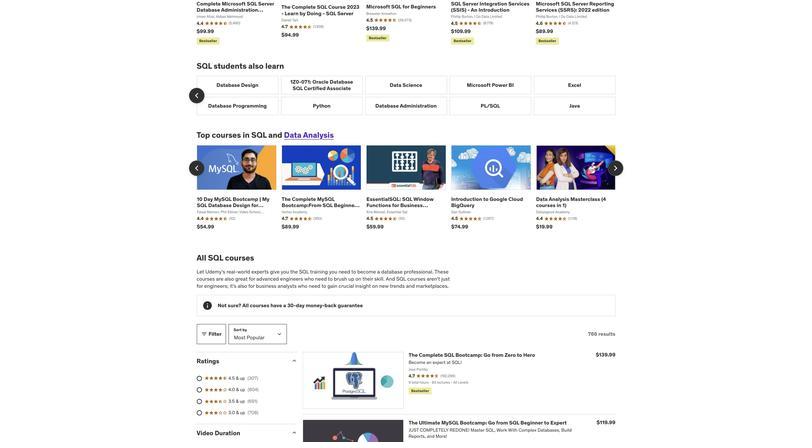 Task type: locate. For each thing, give the bounding box(es) containing it.
mysql for bootcamp
[[214, 196, 232, 202]]

1 horizontal spatial small image
[[291, 358, 298, 364]]

design left |
[[233, 202, 250, 208]]

$139.99
[[596, 351, 616, 358]]

video
[[197, 429, 213, 437]]

1 vertical spatial data
[[284, 130, 302, 140]]

2 vertical spatial need
[[309, 283, 320, 289]]

2 vertical spatial data
[[536, 196, 548, 202]]

0 horizontal spatial in
[[243, 130, 250, 140]]

zero
[[505, 352, 516, 358]]

10
[[197, 196, 202, 202]]

analysis down python link
[[303, 130, 334, 140]]

1 horizontal spatial all
[[242, 302, 249, 309]]

(691)
[[248, 398, 257, 404]]

1 vertical spatial course
[[197, 13, 214, 19]]

top
[[197, 130, 210, 140]]

courses left 1)
[[536, 202, 556, 208]]

in inside data analysis masterclass (4 courses in 1)
[[557, 202, 562, 208]]

introduction
[[479, 6, 510, 13], [451, 196, 482, 202]]

0 vertical spatial previous image
[[192, 90, 202, 101]]

2 horizontal spatial mysql
[[442, 419, 459, 426]]

window
[[414, 196, 434, 202]]

766
[[588, 331, 597, 337]]

1 horizontal spatial course
[[328, 4, 346, 10]]

mysql inside 10 day mysql bootcamp | my sql database design for beginners
[[214, 196, 232, 202]]

and inside let udemy's real-world experts give you the sql training you need to become a database professional. these courses are also great for advanced engineers who need to brush up on their skill. and sql courses aren't just for engineers; it's also for business analysts who need to gain crucial insight on new trends and marketplaces.
[[406, 283, 415, 289]]

mysql for bootcamp:from
[[317, 196, 335, 202]]

data for sql students also learn
[[390, 82, 402, 88]]

1 vertical spatial go
[[488, 419, 495, 426]]

& right 4.0
[[236, 387, 239, 393]]

certified
[[304, 85, 326, 91]]

0 horizontal spatial mysql
[[214, 196, 232, 202]]

server inside the complete sql course 2023 - learn by doing - sql server
[[337, 10, 354, 16]]

(604)
[[248, 387, 259, 393]]

engineers;
[[204, 283, 229, 289]]

to
[[483, 196, 489, 202], [282, 208, 287, 215], [351, 268, 356, 275], [328, 276, 333, 282], [322, 283, 326, 289], [517, 352, 522, 358], [544, 419, 549, 426]]

1 horizontal spatial services
[[536, 6, 557, 13]]

new
[[379, 283, 389, 289]]

1 vertical spatial and
[[406, 283, 415, 289]]

up for (691)
[[240, 398, 245, 404]]

1 horizontal spatial beginner
[[521, 419, 543, 426]]

on up the insight
[[356, 276, 361, 282]]

the complete sql course 2023 - learn by doing - sql server link
[[282, 4, 360, 16]]

course inside the complete microsoft sql server database administration course
[[197, 13, 214, 19]]

a up skill.
[[377, 268, 380, 275]]

analysis left masterclass
[[549, 196, 569, 202]]

-
[[468, 6, 470, 13], [282, 10, 284, 16], [323, 10, 325, 16]]

up left (307)
[[240, 375, 245, 381]]

day
[[296, 302, 305, 309]]

1z0-071: oracle database sql certified associate
[[290, 79, 353, 91]]

courses right "top"
[[212, 130, 241, 140]]

- left an
[[468, 6, 470, 13]]

1 horizontal spatial analysis
[[549, 196, 569, 202]]

0 vertical spatial a
[[377, 268, 380, 275]]

1 horizontal spatial -
[[323, 10, 325, 16]]

course inside the complete sql course 2023 - learn by doing - sql server
[[328, 4, 346, 10]]

0 vertical spatial beginners
[[411, 3, 436, 10]]

server inside sql server integration services (ssis) - an introduction
[[463, 0, 479, 7]]

up left "(604)"
[[240, 387, 245, 393]]

& right 3.5
[[236, 398, 239, 404]]

hero
[[523, 352, 535, 358]]

- for learn
[[282, 10, 284, 16]]

marketplaces.
[[416, 283, 449, 289]]

0 horizontal spatial course
[[197, 13, 214, 19]]

the complete sql course 2023 - learn by doing - sql server
[[282, 4, 360, 16]]

1 horizontal spatial data
[[390, 82, 402, 88]]

data
[[390, 82, 402, 88], [284, 130, 302, 140], [536, 196, 548, 202]]

world
[[237, 268, 250, 275]]

sql server integration services (ssis) - an introduction link
[[451, 0, 530, 13]]

services left (ssrs):
[[536, 6, 557, 13]]

0 vertical spatial bootcamp:
[[456, 352, 483, 358]]

0 vertical spatial and
[[268, 130, 282, 140]]

3.5 & up (691)
[[228, 398, 257, 404]]

essentialsql:  sql window functions for business analytics link
[[367, 196, 434, 215]]

(ssis)
[[451, 6, 467, 13]]

in down programming on the left top of page
[[243, 130, 250, 140]]

give
[[270, 268, 280, 275]]

2 horizontal spatial -
[[468, 6, 470, 13]]

complete inside the complete mysql bootcamp:from sql beginner to expert-2023
[[292, 196, 316, 202]]

you left the
[[281, 268, 289, 275]]

0 horizontal spatial analysis
[[303, 130, 334, 140]]

3.0
[[228, 410, 235, 416]]

the complete mysql bootcamp:from sql beginner to expert-2023
[[282, 196, 356, 215]]

0 vertical spatial course
[[328, 4, 346, 10]]

also down great
[[238, 283, 247, 289]]

0 vertical spatial all
[[197, 253, 206, 263]]

results
[[599, 331, 616, 337]]

1 horizontal spatial you
[[329, 268, 337, 275]]

1 vertical spatial from
[[496, 419, 508, 426]]

programming
[[233, 103, 267, 109]]

mysql inside the complete mysql bootcamp:from sql beginner to expert-2023
[[317, 196, 335, 202]]

on down skill.
[[372, 283, 378, 289]]

0 vertical spatial on
[[356, 276, 361, 282]]

video duration
[[197, 429, 240, 437]]

2 horizontal spatial data
[[536, 196, 548, 202]]

the for the complete sql bootcamp: go from zero to hero
[[409, 352, 418, 358]]

and
[[268, 130, 282, 140], [406, 283, 415, 289]]

1 horizontal spatial 2023
[[347, 4, 360, 10]]

database design link
[[197, 76, 278, 94]]

next image
[[611, 163, 621, 174]]

to left expert-
[[282, 208, 287, 215]]

previous image for top courses in
[[192, 163, 202, 174]]

1 vertical spatial in
[[557, 202, 562, 208]]

0 horizontal spatial small image
[[201, 331, 207, 338]]

duration
[[215, 429, 240, 437]]

1 vertical spatial previous image
[[192, 163, 202, 174]]

database administration link
[[365, 97, 447, 115]]

& right 4.5
[[236, 375, 239, 381]]

you up brush
[[329, 268, 337, 275]]

in
[[243, 130, 250, 140], [557, 202, 562, 208]]

sql inside essentialsql:  sql window functions for business analytics
[[402, 196, 412, 202]]

learn
[[285, 10, 299, 16]]

courses up the world
[[225, 253, 254, 263]]

all right "sure?"
[[242, 302, 249, 309]]

up
[[348, 276, 354, 282], [240, 375, 245, 381], [240, 387, 245, 393], [240, 398, 245, 404], [240, 410, 245, 416]]

1 horizontal spatial a
[[377, 268, 380, 275]]

bi
[[509, 82, 514, 88]]

up inside let udemy's real-world experts give you the sql training you need to become a database professional. these courses are also great for advanced engineers who need to brush up on their skill. and sql courses aren't just for engineers; it's also for business analysts who need to gain crucial insight on new trends and marketplaces.
[[348, 276, 354, 282]]

beginner
[[334, 202, 356, 208], [521, 419, 543, 426]]

0 vertical spatial from
[[492, 352, 504, 358]]

all up let
[[197, 253, 206, 263]]

1 horizontal spatial mysql
[[317, 196, 335, 202]]

0 horizontal spatial on
[[356, 276, 361, 282]]

bootcamp:
[[456, 352, 483, 358], [460, 419, 487, 426]]

- left learn
[[282, 10, 284, 16]]

- right doing
[[323, 10, 325, 16]]

0 vertical spatial carousel element
[[189, 76, 616, 115]]

up left (691)
[[240, 398, 245, 404]]

2 previous image from the top
[[192, 163, 202, 174]]

up left (708)
[[240, 410, 245, 416]]

a left the 30-
[[283, 302, 286, 309]]

insight
[[355, 283, 371, 289]]

0 vertical spatial beginner
[[334, 202, 356, 208]]

1 carousel element from the top
[[189, 76, 616, 115]]

1 horizontal spatial administration
[[400, 103, 437, 109]]

not
[[218, 302, 227, 309]]

bigquery
[[451, 202, 475, 208]]

the inside the complete mysql bootcamp:from sql beginner to expert-2023
[[282, 196, 291, 202]]

1 vertical spatial design
[[233, 202, 250, 208]]

microsoft inside microsoft sql server reporting services (ssrs): 2022 edition
[[536, 0, 560, 7]]

design inside 10 day mysql bootcamp | my sql database design for beginners
[[233, 202, 250, 208]]

who down engineers
[[298, 283, 308, 289]]

0 vertical spatial introduction
[[479, 6, 510, 13]]

0 horizontal spatial 2023
[[306, 208, 319, 215]]

1 vertical spatial need
[[315, 276, 327, 282]]

1 previous image from the top
[[192, 90, 202, 101]]

carousel element
[[189, 76, 616, 115], [189, 145, 623, 238]]

- inside sql server integration services (ssis) - an introduction
[[468, 6, 470, 13]]

python link
[[281, 97, 363, 115]]

mysql
[[214, 196, 232, 202], [317, 196, 335, 202], [442, 419, 459, 426]]

0 horizontal spatial beginner
[[334, 202, 356, 208]]

0 horizontal spatial beginners
[[197, 208, 222, 215]]

course
[[328, 4, 346, 10], [197, 13, 214, 19]]

introduction left google
[[451, 196, 482, 202]]

& for 4.5
[[236, 375, 239, 381]]

go for sql
[[488, 419, 495, 426]]

services right 'integration'
[[508, 0, 530, 7]]

1 vertical spatial all
[[242, 302, 249, 309]]

1 vertical spatial bootcamp:
[[460, 419, 487, 426]]

pl/sql link
[[450, 97, 531, 115]]

0 vertical spatial analysis
[[303, 130, 334, 140]]

0 horizontal spatial also
[[225, 276, 234, 282]]

1 vertical spatial introduction
[[451, 196, 482, 202]]

& right '3.0'
[[236, 410, 239, 416]]

0 vertical spatial administration
[[221, 6, 258, 13]]

all
[[197, 253, 206, 263], [242, 302, 249, 309]]

from for sql
[[496, 419, 508, 426]]

0 horizontal spatial you
[[281, 268, 289, 275]]

to left google
[[483, 196, 489, 202]]

1 vertical spatial beginners
[[197, 208, 222, 215]]

from
[[492, 352, 504, 358], [496, 419, 508, 426]]

database inside the complete microsoft sql server database administration course
[[197, 6, 220, 13]]

1 vertical spatial analysis
[[549, 196, 569, 202]]

microsoft for microsoft sql server reporting services (ssrs): 2022 edition
[[536, 0, 560, 7]]

0 vertical spatial 2023
[[347, 4, 360, 10]]

carousel element containing 1z0-071: oracle database sql certified associate
[[189, 76, 616, 115]]

introduction inside the "introduction to google cloud bigquery"
[[451, 196, 482, 202]]

microsoft inside the complete microsoft sql server database administration course
[[222, 0, 246, 7]]

who down training
[[304, 276, 314, 282]]

courses down let
[[197, 276, 215, 282]]

1 vertical spatial beginner
[[521, 419, 543, 426]]

and
[[386, 276, 395, 282]]

0 horizontal spatial services
[[508, 0, 530, 7]]

complete for the complete mysql bootcamp:from sql beginner to expert-2023
[[292, 196, 316, 202]]

1 horizontal spatial also
[[238, 283, 247, 289]]

1 vertical spatial 2023
[[306, 208, 319, 215]]

the for the complete sql course 2023 - learn by doing - sql server
[[282, 4, 291, 10]]

data inside data analysis masterclass (4 courses in 1)
[[536, 196, 548, 202]]

sql inside the complete mysql bootcamp:from sql beginner to expert-2023
[[323, 202, 333, 208]]

(307)
[[248, 375, 258, 381]]

0 horizontal spatial all
[[197, 253, 206, 263]]

0 vertical spatial also
[[248, 61, 264, 71]]

complete microsoft sql server database administration course
[[197, 0, 274, 19]]

1 vertical spatial carousel element
[[189, 145, 623, 238]]

up up crucial
[[348, 276, 354, 282]]

business
[[400, 202, 423, 208]]

1 horizontal spatial and
[[406, 283, 415, 289]]

in left 1)
[[557, 202, 562, 208]]

not sure? all courses have a 30-day money-back guarantee
[[218, 302, 363, 309]]

0 horizontal spatial administration
[[221, 6, 258, 13]]

0 vertical spatial go
[[484, 352, 491, 358]]

up for (708)
[[240, 410, 245, 416]]

1 horizontal spatial in
[[557, 202, 562, 208]]

learn
[[265, 61, 284, 71]]

video duration button
[[197, 429, 286, 437]]

sql inside microsoft sql server reporting services (ssrs): 2022 edition
[[561, 0, 571, 7]]

2 vertical spatial also
[[238, 283, 247, 289]]

go
[[484, 352, 491, 358], [488, 419, 495, 426]]

also left 'learn' at the left top
[[248, 61, 264, 71]]

sql students also learn
[[197, 61, 284, 71]]

carousel element containing 10 day mysql bootcamp | my sql database design for beginners
[[189, 145, 623, 238]]

real-
[[227, 268, 237, 275]]

0 vertical spatial small image
[[201, 331, 207, 338]]

carousel element for and
[[189, 145, 623, 238]]

who
[[304, 276, 314, 282], [298, 283, 308, 289]]

services inside sql server integration services (ssis) - an introduction
[[508, 0, 530, 7]]

2 carousel element from the top
[[189, 145, 623, 238]]

introduction right an
[[479, 6, 510, 13]]

the inside the complete sql course 2023 - learn by doing - sql server
[[282, 4, 291, 10]]

previous image
[[192, 90, 202, 101], [192, 163, 202, 174]]

1 horizontal spatial on
[[372, 283, 378, 289]]

data for and
[[536, 196, 548, 202]]

courses down 'professional.'
[[407, 276, 426, 282]]

oracle
[[313, 79, 329, 85]]

1 vertical spatial on
[[372, 283, 378, 289]]

let udemy's real-world experts give you the sql training you need to become a database professional. these courses are also great for advanced engineers who need to brush up on their skill. and sql courses aren't just for engineers; it's also for business analysts who need to gain crucial insight on new trends and marketplaces.
[[197, 268, 450, 289]]

associate
[[327, 85, 351, 91]]

small image
[[201, 331, 207, 338], [291, 358, 298, 364]]

design up programming on the left top of page
[[241, 82, 259, 88]]

the for the ultimate mysql bootcamp: go from sql beginner to expert
[[409, 419, 418, 426]]

pl/sql
[[481, 103, 500, 109]]

0 vertical spatial in
[[243, 130, 250, 140]]

java
[[570, 103, 580, 109]]

1 vertical spatial a
[[283, 302, 286, 309]]

microsoft sql for beginners link
[[366, 3, 436, 10]]

0 vertical spatial data
[[390, 82, 402, 88]]

up for (307)
[[240, 375, 245, 381]]

also down real- at bottom left
[[225, 276, 234, 282]]

0 horizontal spatial -
[[282, 10, 284, 16]]

complete inside the complete sql course 2023 - learn by doing - sql server
[[292, 4, 316, 10]]



Task type: vqa. For each thing, say whether or not it's contained in the screenshot.


Task type: describe. For each thing, give the bounding box(es) containing it.
766 results
[[588, 331, 616, 337]]

data analysis masterclass (4 courses in 1)
[[536, 196, 606, 208]]

|
[[260, 196, 261, 202]]

sure?
[[228, 302, 241, 309]]

an
[[471, 6, 478, 13]]

functions
[[367, 202, 391, 208]]

all sql courses
[[197, 253, 254, 263]]

expert
[[551, 419, 567, 426]]

masterclass
[[571, 196, 600, 202]]

guarantee
[[338, 302, 363, 309]]

0 vertical spatial who
[[304, 276, 314, 282]]

the complete mysql bootcamp:from sql beginner to expert-2023 link
[[282, 196, 360, 215]]

- for an
[[468, 6, 470, 13]]

money-
[[306, 302, 325, 309]]

gain
[[328, 283, 338, 289]]

courses inside data analysis masterclass (4 courses in 1)
[[536, 202, 556, 208]]

ultimate
[[419, 419, 440, 426]]

server inside the complete microsoft sql server database administration course
[[258, 0, 274, 7]]

& for 3.5
[[236, 398, 239, 404]]

data science
[[390, 82, 422, 88]]

introduction inside sql server integration services (ssis) - an introduction
[[479, 6, 510, 13]]

skill.
[[374, 276, 385, 282]]

ratings
[[197, 357, 219, 365]]

courses left have
[[250, 302, 269, 309]]

3.5
[[228, 398, 235, 404]]

the ultimate mysql bootcamp: go from sql beginner to expert link
[[409, 419, 567, 426]]

small image
[[291, 430, 298, 436]]

it's
[[230, 283, 237, 289]]

these
[[435, 268, 449, 275]]

power
[[492, 82, 508, 88]]

administration inside the complete microsoft sql server database administration course
[[221, 6, 258, 13]]

complete microsoft sql server database administration course link
[[197, 0, 274, 19]]

integration
[[480, 0, 507, 7]]

brush
[[334, 276, 347, 282]]

excel
[[568, 82, 581, 88]]

mysql for bootcamp:
[[442, 419, 459, 426]]

data analysis masterclass (4 courses in 1) link
[[536, 196, 606, 208]]

complete for the complete sql bootcamp: go from zero to hero
[[419, 352, 443, 358]]

are
[[216, 276, 224, 282]]

0 horizontal spatial and
[[268, 130, 282, 140]]

(ssrs):
[[558, 6, 577, 13]]

database inside 1z0-071: oracle database sql certified associate
[[330, 79, 353, 85]]

1 vertical spatial who
[[298, 283, 308, 289]]

essentialsql:  sql window functions for business analytics
[[367, 196, 434, 215]]

bootcamp: for mysql
[[460, 419, 487, 426]]

to right zero
[[517, 352, 522, 358]]

ratings button
[[197, 357, 286, 365]]

go for zero
[[484, 352, 491, 358]]

trends
[[390, 283, 405, 289]]

to inside the complete mysql bootcamp:from sql beginner to expert-2023
[[282, 208, 287, 215]]

766 results status
[[588, 331, 616, 337]]

sql inside sql server integration services (ssis) - an introduction
[[451, 0, 461, 7]]

bootcamp: for sql
[[456, 352, 483, 358]]

0 vertical spatial design
[[241, 82, 259, 88]]

to left become
[[351, 268, 356, 275]]

the for the complete mysql bootcamp:from sql beginner to expert-2023
[[282, 196, 291, 202]]

to left gain
[[322, 283, 326, 289]]

introduction to google cloud bigquery link
[[451, 196, 523, 208]]

google
[[490, 196, 507, 202]]

carousel element for sql students also learn
[[189, 76, 616, 115]]

to inside the "introduction to google cloud bigquery"
[[483, 196, 489, 202]]

microsoft for microsoft power bi
[[467, 82, 491, 88]]

the complete sql bootcamp: go from zero to hero
[[409, 352, 535, 358]]

the
[[290, 268, 298, 275]]

1 horizontal spatial beginners
[[411, 3, 436, 10]]

microsoft for microsoft sql for beginners
[[366, 3, 390, 10]]

cloud
[[509, 196, 523, 202]]

business
[[256, 283, 277, 289]]

sql inside the complete microsoft sql server database administration course
[[247, 0, 257, 7]]

filter
[[209, 331, 222, 337]]

$119.99
[[597, 419, 616, 426]]

data science link
[[365, 76, 447, 94]]

2 you from the left
[[329, 268, 337, 275]]

introduction to google cloud bigquery
[[451, 196, 523, 208]]

sql inside 10 day mysql bootcamp | my sql database design for beginners
[[197, 202, 207, 208]]

have
[[271, 302, 282, 309]]

complete inside the complete microsoft sql server database administration course
[[197, 0, 221, 7]]

bootcamp:from
[[282, 202, 322, 208]]

microsoft sql server reporting services (ssrs): 2022 edition
[[536, 0, 614, 13]]

udemy's
[[205, 268, 225, 275]]

expert-
[[288, 208, 306, 215]]

professional.
[[404, 268, 434, 275]]

java link
[[534, 97, 616, 115]]

2023 inside the complete sql course 2023 - learn by doing - sql server
[[347, 4, 360, 10]]

services inside microsoft sql server reporting services (ssrs): 2022 edition
[[536, 6, 557, 13]]

a inside let udemy's real-world experts give you the sql training you need to become a database professional. these courses are also great for advanced engineers who need to brush up on their skill. and sql courses aren't just for engineers; it's also for business analysts who need to gain crucial insight on new trends and marketplaces.
[[377, 268, 380, 275]]

small image inside filter button
[[201, 331, 207, 338]]

filter button
[[197, 324, 226, 344]]

to left expert
[[544, 419, 549, 426]]

for inside essentialsql:  sql window functions for business analytics
[[392, 202, 399, 208]]

for inside 10 day mysql bootcamp | my sql database design for beginners
[[251, 202, 258, 208]]

4.5 & up (307)
[[228, 375, 258, 381]]

30-
[[287, 302, 296, 309]]

1 vertical spatial small image
[[291, 358, 298, 364]]

excel link
[[534, 76, 616, 94]]

1 vertical spatial administration
[[400, 103, 437, 109]]

the ultimate mysql bootcamp: go from sql beginner to expert
[[409, 419, 567, 426]]

0 horizontal spatial data
[[284, 130, 302, 140]]

2 horizontal spatial also
[[248, 61, 264, 71]]

by
[[300, 10, 306, 16]]

top courses in sql and data analysis
[[197, 130, 334, 140]]

beginners inside 10 day mysql bootcamp | my sql database design for beginners
[[197, 208, 222, 215]]

0 horizontal spatial a
[[283, 302, 286, 309]]

up for (604)
[[240, 387, 245, 393]]

3.0 & up (708)
[[228, 410, 258, 416]]

edition
[[592, 6, 610, 13]]

aren't
[[427, 276, 440, 282]]

& for 4.0
[[236, 387, 239, 393]]

1 vertical spatial also
[[225, 276, 234, 282]]

from for zero
[[492, 352, 504, 358]]

microsoft sql for beginners
[[366, 3, 436, 10]]

analysis inside data analysis masterclass (4 courses in 1)
[[549, 196, 569, 202]]

science
[[403, 82, 422, 88]]

analysts
[[278, 283, 297, 289]]

to up gain
[[328, 276, 333, 282]]

4.5
[[228, 375, 235, 381]]

data analysis link
[[284, 130, 334, 140]]

microsoft power bi
[[467, 82, 514, 88]]

071:
[[301, 79, 311, 85]]

back
[[325, 302, 337, 309]]

(4
[[602, 196, 606, 202]]

sql inside 1z0-071: oracle database sql certified associate
[[293, 85, 303, 91]]

become
[[357, 268, 376, 275]]

previous image for sql
[[192, 90, 202, 101]]

crucial
[[339, 283, 354, 289]]

& for 3.0
[[236, 410, 239, 416]]

database
[[381, 268, 403, 275]]

database programming
[[208, 103, 267, 109]]

server inside microsoft sql server reporting services (ssrs): 2022 edition
[[572, 0, 588, 7]]

sql server integration services (ssis) - an introduction
[[451, 0, 530, 13]]

doing
[[307, 10, 322, 16]]

2023 inside the complete mysql bootcamp:from sql beginner to expert-2023
[[306, 208, 319, 215]]

database inside 10 day mysql bootcamp | my sql database design for beginners
[[208, 202, 232, 208]]

my
[[262, 196, 270, 202]]

complete for the complete sql course 2023 - learn by doing - sql server
[[292, 4, 316, 10]]

1 you from the left
[[281, 268, 289, 275]]

database design
[[217, 82, 259, 88]]

beginner inside the complete mysql bootcamp:from sql beginner to expert-2023
[[334, 202, 356, 208]]

students
[[214, 61, 247, 71]]

0 vertical spatial need
[[339, 268, 350, 275]]



